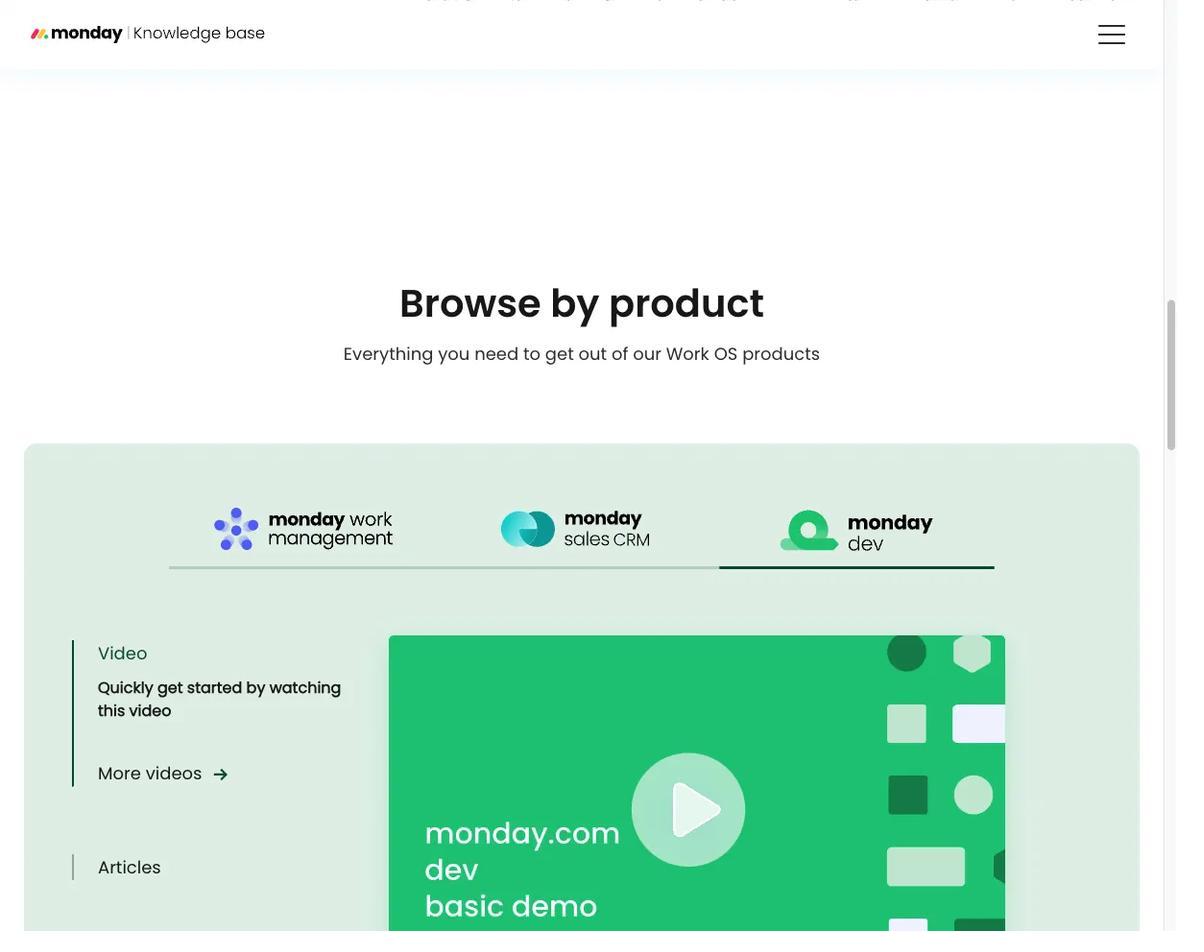 Task type: vqa. For each thing, say whether or not it's contained in the screenshot.
reason.
no



Task type: describe. For each thing, give the bounding box(es) containing it.
1 horizontal spatial by
[[550, 277, 600, 330]]

watching
[[270, 677, 341, 699]]

1 horizontal spatial get
[[545, 342, 574, 366]]

work
[[666, 342, 709, 366]]

product
[[609, 277, 764, 330]]

by inside quickly get started by watching this video
[[246, 677, 265, 699]]

os
[[714, 342, 738, 366]]

everything
[[344, 342, 433, 366]]

browse by product
[[399, 277, 764, 330]]

out
[[579, 342, 607, 366]]

videos
[[146, 761, 202, 786]]

video
[[129, 700, 171, 722]]

of
[[612, 342, 628, 366]]

Search search field
[[40, 97, 357, 135]]

more videos link
[[98, 761, 228, 787]]

our
[[633, 342, 662, 366]]

more videos
[[98, 761, 202, 786]]



Task type: locate. For each thing, give the bounding box(es) containing it.
quickly
[[98, 677, 153, 699]]

logo monday work image
[[214, 507, 399, 554]]

articles
[[98, 856, 161, 880]]

need
[[475, 342, 519, 366]]

0 vertical spatial get
[[545, 342, 574, 366]]

get up the video
[[157, 677, 183, 699]]

by
[[550, 277, 600, 330], [246, 677, 265, 699]]

0 vertical spatial by
[[550, 277, 600, 330]]

video
[[98, 641, 147, 666]]

more
[[98, 761, 141, 786]]

this
[[98, 700, 125, 722]]

0 horizontal spatial by
[[246, 677, 265, 699]]

by up everything you need to get out of our work os products
[[550, 277, 600, 330]]

products
[[742, 342, 820, 366]]

logo monday dev image
[[780, 505, 934, 556]]

to
[[523, 342, 541, 366]]

by right started
[[246, 677, 265, 699]]

1 vertical spatial get
[[157, 677, 183, 699]]

0 horizontal spatial get
[[157, 677, 183, 699]]

monday logo image
[[31, 14, 265, 54]]

get inside quickly get started by watching this video
[[157, 677, 183, 699]]

quickly get started by watching this video
[[98, 677, 341, 722]]

get
[[545, 342, 574, 366], [157, 677, 183, 699]]

you
[[438, 342, 470, 366]]

started
[[187, 677, 242, 699]]

everything you need to get out of our work os products
[[344, 342, 820, 366]]

1 vertical spatial by
[[246, 677, 265, 699]]

get right to in the left of the page
[[545, 342, 574, 366]]

browse
[[399, 277, 541, 330]]

logo monday sales image
[[501, 508, 663, 553]]



